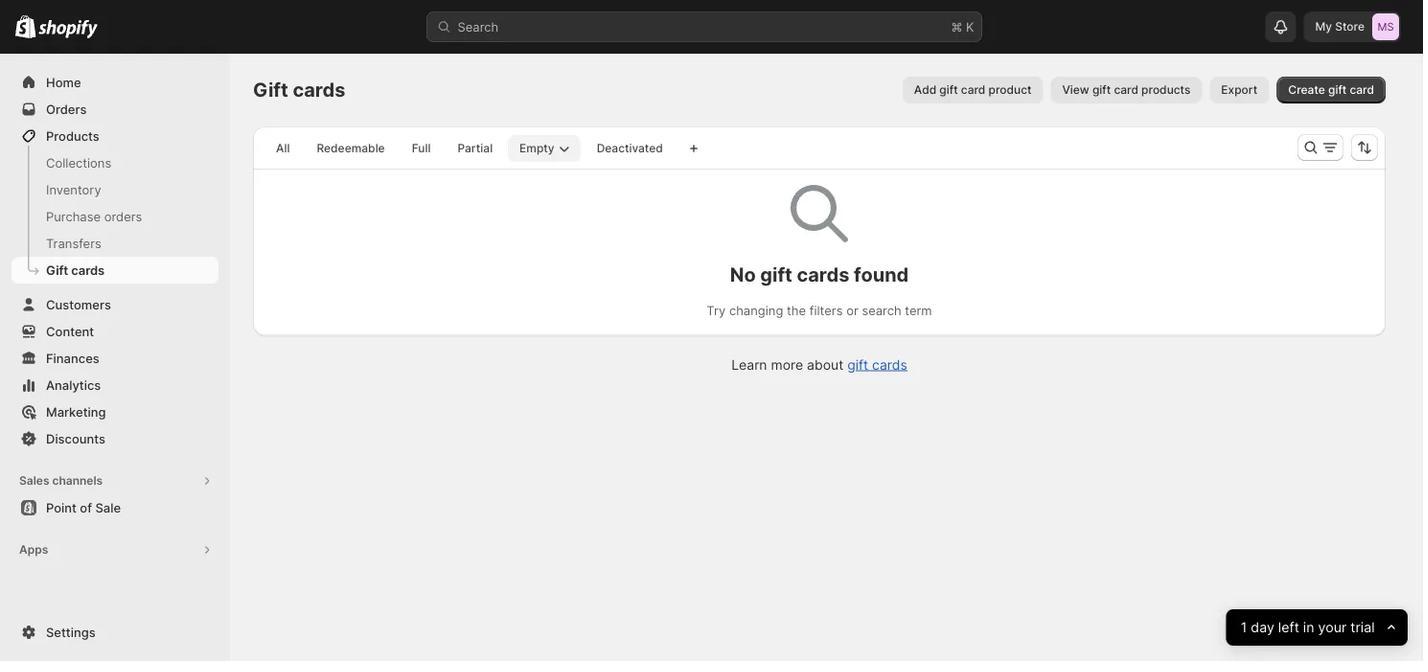 Task type: describe. For each thing, give the bounding box(es) containing it.
orders
[[104, 209, 142, 224]]

empty search results image
[[791, 185, 848, 242]]

card inside create gift card link
[[1350, 83, 1374, 97]]

deactivated link
[[585, 135, 675, 162]]

full link
[[400, 135, 442, 162]]

gift for view
[[1092, 83, 1111, 97]]

deactivated
[[597, 141, 663, 155]]

point of sale
[[46, 500, 121, 515]]

1 vertical spatial gift
[[46, 263, 68, 277]]

store
[[1335, 20, 1365, 34]]

orders
[[46, 102, 87, 116]]

k
[[966, 19, 974, 34]]

collections
[[46, 155, 111, 170]]

0 horizontal spatial shopify image
[[15, 15, 36, 38]]

gift for create
[[1328, 83, 1347, 97]]

sales channels button
[[12, 468, 219, 495]]

card for product
[[961, 83, 986, 97]]

search
[[862, 303, 901, 318]]

add gift card product
[[914, 83, 1032, 97]]

add gift card product link
[[903, 77, 1043, 104]]

sales
[[19, 474, 49, 488]]

filters
[[810, 303, 843, 318]]

or
[[846, 303, 858, 318]]

gift cards link
[[12, 257, 219, 284]]

purchase orders link
[[12, 203, 219, 230]]

1 horizontal spatial shopify image
[[39, 20, 98, 39]]

view gift card products
[[1062, 83, 1191, 97]]

try
[[707, 303, 726, 318]]

about
[[807, 357, 844, 373]]

finances link
[[12, 345, 219, 372]]

learn
[[731, 357, 767, 373]]

finances
[[46, 351, 99, 366]]

products link
[[12, 123, 219, 150]]

gift for no
[[760, 263, 792, 286]]

empty
[[520, 141, 555, 155]]

no gift cards found
[[730, 263, 909, 286]]

point of sale link
[[12, 495, 219, 521]]

day
[[1251, 620, 1275, 636]]

discounts
[[46, 431, 105, 446]]

⌘
[[951, 19, 963, 34]]

the
[[787, 303, 806, 318]]

cards up redeemable
[[293, 78, 345, 102]]

home link
[[12, 69, 219, 96]]

settings link
[[12, 619, 219, 646]]

try changing the filters or search term
[[707, 303, 932, 318]]

empty button
[[508, 135, 581, 162]]

export button
[[1210, 77, 1269, 104]]

my store image
[[1372, 13, 1399, 40]]

gift right about
[[847, 357, 868, 373]]

1 horizontal spatial gift cards
[[253, 78, 345, 102]]

product
[[989, 83, 1032, 97]]

add
[[914, 83, 936, 97]]

marketing link
[[12, 399, 219, 426]]

collections link
[[12, 150, 219, 176]]

gift cards link
[[847, 357, 907, 373]]

partial link
[[446, 135, 504, 162]]

point of sale button
[[0, 495, 230, 521]]

left
[[1278, 620, 1300, 636]]

channels
[[52, 474, 103, 488]]



Task type: vqa. For each thing, say whether or not it's contained in the screenshot.
THE TRANSFERS link
yes



Task type: locate. For each thing, give the bounding box(es) containing it.
home
[[46, 75, 81, 90]]

all link
[[265, 135, 301, 162]]

⌘ k
[[951, 19, 974, 34]]

settings
[[46, 625, 96, 640]]

my
[[1315, 20, 1332, 34]]

gift for add
[[940, 83, 958, 97]]

cards down search
[[872, 357, 907, 373]]

1 card from the left
[[961, 83, 986, 97]]

gift down 'transfers'
[[46, 263, 68, 277]]

apps button
[[12, 537, 219, 564]]

view
[[1062, 83, 1089, 97]]

search
[[458, 19, 499, 34]]

full
[[412, 141, 431, 155]]

content
[[46, 324, 94, 339]]

1 vertical spatial gift cards
[[46, 263, 105, 277]]

apps
[[19, 543, 48, 557]]

your
[[1318, 620, 1347, 636]]

cards down 'transfers'
[[71, 263, 105, 277]]

inventory link
[[12, 176, 219, 203]]

2 card from the left
[[1114, 83, 1138, 97]]

partial
[[458, 141, 493, 155]]

trial
[[1351, 620, 1375, 636]]

sale
[[95, 500, 121, 515]]

products
[[46, 128, 99, 143]]

1 horizontal spatial gift
[[253, 78, 288, 102]]

point
[[46, 500, 77, 515]]

of
[[80, 500, 92, 515]]

card right create on the right
[[1350, 83, 1374, 97]]

create
[[1288, 83, 1325, 97]]

products
[[1141, 83, 1191, 97]]

card inside 'add gift card product' link
[[961, 83, 986, 97]]

all
[[276, 141, 290, 155]]

gift
[[940, 83, 958, 97], [1092, 83, 1111, 97], [1328, 83, 1347, 97], [760, 263, 792, 286], [847, 357, 868, 373]]

purchase orders
[[46, 209, 142, 224]]

shopify image
[[15, 15, 36, 38], [39, 20, 98, 39]]

found
[[854, 263, 909, 286]]

tab list
[[261, 134, 678, 162]]

customers
[[46, 297, 111, 312]]

my store
[[1315, 20, 1365, 34]]

gift cards
[[253, 78, 345, 102], [46, 263, 105, 277]]

tab list containing all
[[261, 134, 678, 162]]

gift
[[253, 78, 288, 102], [46, 263, 68, 277]]

transfers
[[46, 236, 101, 251]]

card for products
[[1114, 83, 1138, 97]]

card left products
[[1114, 83, 1138, 97]]

discounts link
[[12, 426, 219, 452]]

customers link
[[12, 291, 219, 318]]

0 vertical spatial gift
[[253, 78, 288, 102]]

content link
[[12, 318, 219, 345]]

analytics link
[[12, 372, 219, 399]]

0 horizontal spatial gift cards
[[46, 263, 105, 277]]

card
[[961, 83, 986, 97], [1114, 83, 1138, 97], [1350, 83, 1374, 97]]

analytics
[[46, 378, 101, 392]]

export
[[1221, 83, 1258, 97]]

2 horizontal spatial card
[[1350, 83, 1374, 97]]

3 card from the left
[[1350, 83, 1374, 97]]

inventory
[[46, 182, 101, 197]]

gift right no
[[760, 263, 792, 286]]

create gift card link
[[1277, 77, 1386, 104]]

marketing
[[46, 404, 106, 419]]

orders link
[[12, 96, 219, 123]]

learn more about gift cards
[[731, 357, 907, 373]]

1
[[1241, 620, 1247, 636]]

gift right create on the right
[[1328, 83, 1347, 97]]

card inside view gift card products link
[[1114, 83, 1138, 97]]

changing
[[729, 303, 783, 318]]

1 day left in your trial
[[1241, 620, 1375, 636]]

0 horizontal spatial card
[[961, 83, 986, 97]]

1 horizontal spatial card
[[1114, 83, 1138, 97]]

0 horizontal spatial gift
[[46, 263, 68, 277]]

card left product
[[961, 83, 986, 97]]

more
[[771, 357, 803, 373]]

1 day left in your trial button
[[1226, 610, 1408, 646]]

gift cards down 'transfers'
[[46, 263, 105, 277]]

cards up filters at the right
[[797, 263, 850, 286]]

purchase
[[46, 209, 101, 224]]

create gift card
[[1288, 83, 1374, 97]]

term
[[905, 303, 932, 318]]

redeemable
[[317, 141, 385, 155]]

transfers link
[[12, 230, 219, 257]]

view gift card products link
[[1051, 77, 1202, 104]]

0 vertical spatial gift cards
[[253, 78, 345, 102]]

in
[[1303, 620, 1315, 636]]

no
[[730, 263, 756, 286]]

gift up all
[[253, 78, 288, 102]]

gift right add
[[940, 83, 958, 97]]

redeemable link
[[305, 135, 396, 162]]

sales channels
[[19, 474, 103, 488]]

gift cards up all
[[253, 78, 345, 102]]

gift right view
[[1092, 83, 1111, 97]]



